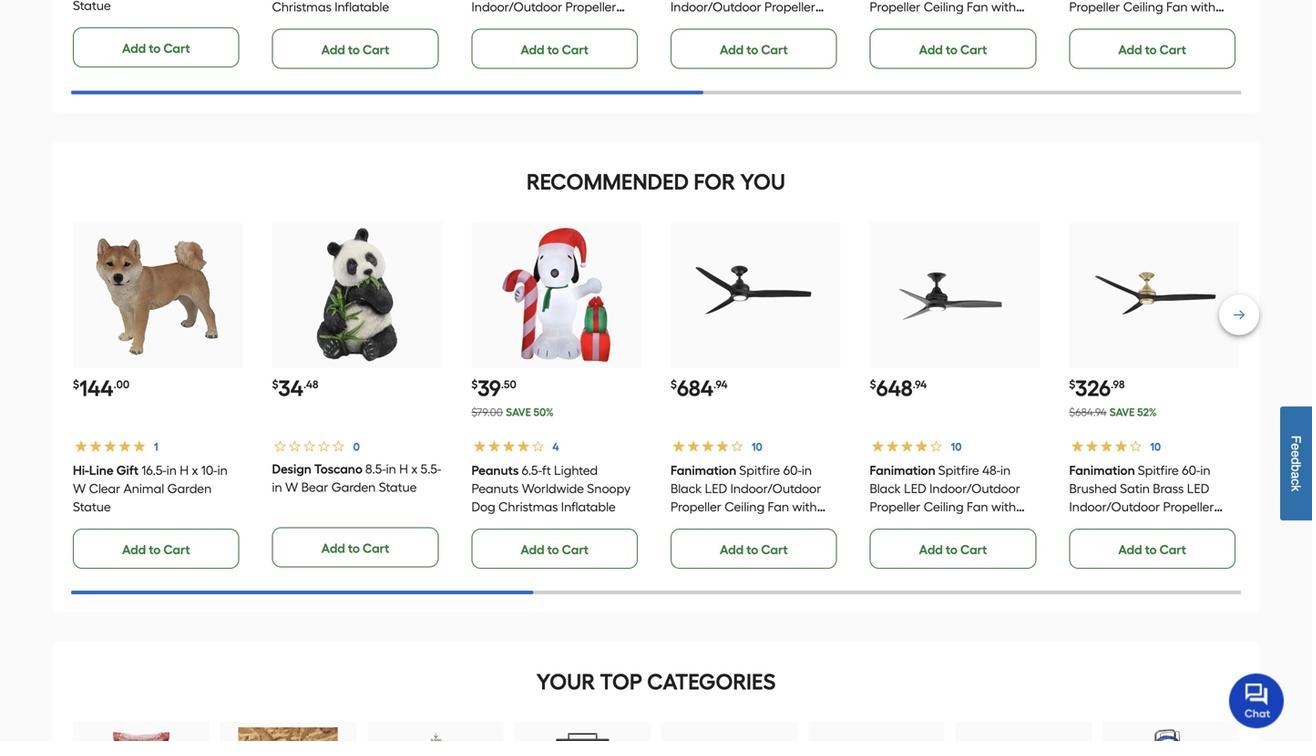 Task type: vqa. For each thing, say whether or not it's contained in the screenshot.


Task type: describe. For each thing, give the bounding box(es) containing it.
$79.00 save 50%
[[472, 406, 554, 419]]

x for 34
[[412, 461, 418, 477]]

propeller for 684
[[671, 499, 722, 515]]

top
[[600, 669, 643, 695]]

$ for 144
[[73, 378, 79, 391]]

cart inside 326 list item
[[1160, 542, 1187, 557]]

recommended for you heading
[[71, 164, 1242, 200]]

ceiling inside spitfire 60-in brushed satin brass led indoor/outdoor propeller ceiling fan with light remote (3-blade)
[[1070, 517, 1110, 533]]

k
[[1290, 485, 1304, 491]]

fan for 648
[[967, 499, 989, 515]]

144
[[79, 375, 113, 402]]

statue inside 8.5-in h x 5.5- in w bear garden statue
[[379, 480, 417, 495]]

chat invite button image
[[1230, 673, 1285, 728]]

fan inside spitfire 60-in brushed satin brass led indoor/outdoor propeller ceiling fan with light remote (3-blade)
[[1113, 517, 1134, 533]]

remote inside spitfire 60-in brushed satin brass led indoor/outdoor propeller ceiling fan with light remote (3-blade)
[[1070, 536, 1114, 551]]

spitfire for 684
[[740, 463, 781, 478]]

fanimation spitfire 48-in black led indoor/outdoor propeller ceiling fan with light remote (3-blade) image
[[887, 227, 1023, 363]]

with for 648
[[992, 499, 1017, 515]]

light for 648
[[870, 517, 900, 533]]

39 list item
[[472, 222, 642, 569]]

$ for 648
[[870, 378, 877, 391]]

$ for 684
[[671, 378, 677, 391]]

8.5-in h x 5.5- in w bear garden statue
[[272, 461, 442, 495]]

satin
[[1120, 481, 1150, 496]]

to inside 326 list item
[[1146, 542, 1157, 557]]

$684.94 save 52%
[[1070, 406, 1157, 419]]

blade) inside spitfire 60-in brushed satin brass led indoor/outdoor propeller ceiling fan with light remote (3-blade)
[[1132, 536, 1169, 551]]

lighted
[[554, 463, 598, 478]]

blade) for 684
[[766, 517, 802, 533]]

animal
[[124, 481, 164, 496]]

.00
[[113, 378, 130, 391]]

f
[[1290, 435, 1304, 443]]

worldwide
[[522, 481, 584, 496]]

statue inside 16.5-in h x 10-in w clear animal garden statue
[[73, 499, 111, 515]]

add to cart inside "34" list item
[[322, 541, 390, 556]]

52%
[[1138, 406, 1157, 419]]

spitfire 48-in black led indoor/outdoor propeller ceiling fan with light remote (3-blade)
[[870, 463, 1021, 533]]

fanimation spitfire 60-in brushed satin brass led indoor/outdoor propeller ceiling fan with light remote (3-blade) image
[[1087, 227, 1223, 363]]

fanimation for 684
[[671, 463, 737, 478]]

you
[[741, 169, 786, 195]]

648 list item
[[870, 222, 1040, 569]]

3 add to cart list item from the left
[[472, 0, 642, 69]]

$ 39 .50
[[472, 375, 517, 402]]

684 list item
[[671, 222, 841, 569]]

50%
[[534, 406, 554, 419]]

$ 648 .94
[[870, 375, 927, 402]]

fan for 684
[[768, 499, 790, 515]]

christmas
[[499, 499, 558, 515]]

add to cart inside 648 list item
[[920, 542, 988, 557]]

add inside 648 list item
[[920, 542, 943, 557]]

your
[[537, 669, 596, 695]]

indoor/outdoor for 648
[[930, 481, 1021, 496]]

5 add to cart list item from the left
[[870, 0, 1040, 69]]

paint image
[[1122, 728, 1222, 741]]

$ 34 .48
[[272, 375, 319, 402]]

peanuts inside 6.5-ft lighted peanuts worldwide snoopy dog christmas inflatable
[[472, 481, 519, 496]]

to inside "34" list item
[[348, 541, 360, 556]]

5.5-
[[421, 461, 442, 477]]

10-
[[201, 463, 218, 478]]

add to cart link inside 144 list item
[[73, 529, 239, 569]]

648
[[877, 375, 913, 402]]

spitfire 60-in black led indoor/outdoor propeller ceiling fan with light remote (3-blade)
[[671, 463, 822, 533]]

categories
[[647, 669, 776, 695]]

a
[[1290, 472, 1304, 479]]

propeller for 648
[[870, 499, 921, 515]]

inflatable
[[561, 499, 616, 515]]

remote for 684
[[703, 517, 748, 533]]

.48
[[304, 378, 319, 391]]

black for 684
[[671, 481, 702, 496]]

add inside "34" list item
[[322, 541, 345, 556]]

indoor/outdoor inside spitfire 60-in brushed satin brass led indoor/outdoor propeller ceiling fan with light remote (3-blade)
[[1070, 499, 1161, 515]]

spitfire 60-in brushed satin brass led indoor/outdoor propeller ceiling fan with light remote (3-blade)
[[1070, 463, 1215, 551]]

4 add to cart list item from the left
[[671, 0, 841, 69]]

ceiling for 684
[[725, 499, 765, 515]]

$684.94
[[1070, 406, 1107, 419]]

holiday decorations image
[[385, 728, 486, 741]]

add to cart link inside 326 list item
[[1070, 529, 1236, 569]]

save for 326
[[1110, 406, 1135, 419]]

(3- for 684
[[751, 517, 766, 533]]

outdoors image
[[533, 728, 633, 741]]

your top categories heading
[[71, 664, 1242, 700]]

add to cart link inside 648 list item
[[870, 529, 1037, 569]]

light inside spitfire 60-in brushed satin brass led indoor/outdoor propeller ceiling fan with light remote (3-blade)
[[1165, 517, 1194, 533]]

cart inside 144 list item
[[163, 542, 190, 557]]

with inside spitfire 60-in brushed satin brass led indoor/outdoor propeller ceiling fan with light remote (3-blade)
[[1137, 517, 1162, 533]]

led for 648
[[905, 481, 927, 496]]

c
[[1290, 479, 1304, 485]]

hi-line gift
[[73, 463, 139, 478]]

gift
[[116, 463, 139, 478]]

add inside 39 list item
[[521, 542, 545, 557]]

add to cart link inside 684 list item
[[671, 529, 837, 569]]



Task type: locate. For each thing, give the bounding box(es) containing it.
peanuts up dog
[[472, 481, 519, 496]]

0 horizontal spatial blade)
[[766, 517, 802, 533]]

0 horizontal spatial (3-
[[751, 517, 766, 533]]

cart
[[163, 41, 190, 56], [363, 42, 390, 57], [562, 42, 589, 57], [762, 42, 788, 57], [961, 42, 988, 57], [1160, 42, 1187, 57], [363, 541, 390, 556], [163, 542, 190, 557], [562, 542, 589, 557], [762, 542, 788, 557], [961, 542, 988, 557], [1160, 542, 1187, 557]]

$ for 34
[[272, 378, 279, 391]]

brass
[[1153, 481, 1184, 496]]

1 horizontal spatial spitfire
[[939, 463, 980, 478]]

w for 34
[[286, 480, 299, 495]]

2 horizontal spatial indoor/outdoor
[[1070, 499, 1161, 515]]

$
[[73, 378, 79, 391], [272, 378, 279, 391], [472, 378, 478, 391], [671, 378, 677, 391], [870, 378, 877, 391], [1070, 378, 1076, 391]]

fanimation spitfire 60-in black led indoor/outdoor propeller ceiling fan with light remote (3-blade) image
[[688, 227, 824, 363]]

ft
[[542, 463, 551, 478]]

recommended for you
[[527, 169, 786, 195]]

black inside spitfire 48-in black led indoor/outdoor propeller ceiling fan with light remote (3-blade)
[[870, 481, 902, 496]]

propeller inside spitfire 60-in brushed satin brass led indoor/outdoor propeller ceiling fan with light remote (3-blade)
[[1164, 499, 1215, 515]]

h left 10-
[[180, 463, 189, 478]]

16.5-
[[141, 463, 167, 478]]

1 horizontal spatial x
[[412, 461, 418, 477]]

lawn & garden image
[[91, 728, 191, 741]]

60- for brass
[[1182, 463, 1201, 478]]

light inside spitfire 60-in black led indoor/outdoor propeller ceiling fan with light remote (3-blade)
[[671, 517, 700, 533]]

hi-line gift 16.5-in h x 10-in w clear animal garden statue image
[[90, 227, 226, 363]]

toscano
[[315, 461, 363, 477]]

to inside 39 list item
[[548, 542, 559, 557]]

save left the "52%"
[[1110, 406, 1135, 419]]

2 horizontal spatial led
[[1188, 481, 1210, 496]]

save inside 326 list item
[[1110, 406, 1135, 419]]

in
[[386, 461, 397, 477], [167, 463, 177, 478], [218, 463, 228, 478], [802, 463, 812, 478], [1001, 463, 1011, 478], [1201, 463, 1211, 478], [272, 480, 282, 495]]

to
[[149, 41, 161, 56], [348, 42, 360, 57], [548, 42, 559, 57], [747, 42, 759, 57], [946, 42, 958, 57], [1146, 42, 1157, 57], [348, 541, 360, 556], [149, 542, 161, 557], [548, 542, 559, 557], [747, 542, 759, 557], [946, 542, 958, 557], [1146, 542, 1157, 557]]

2 horizontal spatial ceiling
[[1070, 517, 1110, 533]]

cart inside "34" list item
[[363, 541, 390, 556]]

0 horizontal spatial garden
[[167, 481, 212, 496]]

x inside 8.5-in h x 5.5- in w bear garden statue
[[412, 461, 418, 477]]

save
[[506, 406, 531, 419], [1110, 406, 1135, 419]]

remote for 648
[[903, 517, 947, 533]]

save inside 39 list item
[[506, 406, 531, 419]]

.94 for 648
[[913, 378, 927, 391]]

add inside 326 list item
[[1119, 542, 1143, 557]]

1 vertical spatial peanuts
[[472, 481, 519, 496]]

0 horizontal spatial ceiling
[[725, 499, 765, 515]]

h inside 8.5-in h x 5.5- in w bear garden statue
[[400, 461, 409, 477]]

(3- for 648
[[950, 517, 965, 533]]

1 horizontal spatial garden
[[332, 480, 376, 495]]

save left 50%
[[506, 406, 531, 419]]

1 horizontal spatial led
[[905, 481, 927, 496]]

indoor/outdoor for 684
[[731, 481, 822, 496]]

6.5-
[[522, 463, 542, 478]]

2 horizontal spatial propeller
[[1164, 499, 1215, 515]]

1 light from the left
[[671, 517, 700, 533]]

w inside 8.5-in h x 5.5- in w bear garden statue
[[286, 480, 299, 495]]

with
[[793, 499, 817, 515], [992, 499, 1017, 515], [1137, 517, 1162, 533]]

$ for 39
[[472, 378, 478, 391]]

h left 5.5-
[[400, 461, 409, 477]]

3 fanimation from the left
[[1070, 463, 1136, 478]]

$ inside $ 34 .48
[[272, 378, 279, 391]]

cart inside 684 list item
[[762, 542, 788, 557]]

0 horizontal spatial 60-
[[784, 463, 802, 478]]

1 60- from the left
[[784, 463, 802, 478]]

h for 144
[[180, 463, 189, 478]]

brushed
[[1070, 481, 1117, 496]]

statue
[[379, 480, 417, 495], [73, 499, 111, 515]]

1 black from the left
[[671, 481, 702, 496]]

ceiling inside spitfire 60-in black led indoor/outdoor propeller ceiling fan with light remote (3-blade)
[[725, 499, 765, 515]]

add to cart list item
[[73, 0, 243, 67], [272, 0, 442, 69], [472, 0, 642, 69], [671, 0, 841, 69], [870, 0, 1040, 69], [1070, 0, 1240, 69]]

led inside spitfire 60-in brushed satin brass led indoor/outdoor propeller ceiling fan with light remote (3-blade)
[[1188, 481, 1210, 496]]

0 horizontal spatial w
[[73, 481, 86, 496]]

e up "d"
[[1290, 443, 1304, 450]]

f e e d b a c k button
[[1281, 406, 1313, 520]]

x
[[412, 461, 418, 477], [192, 463, 198, 478]]

60- inside spitfire 60-in brushed satin brass led indoor/outdoor propeller ceiling fan with light remote (3-blade)
[[1182, 463, 1201, 478]]

save for 39
[[506, 406, 531, 419]]

2 horizontal spatial remote
[[1070, 536, 1114, 551]]

light
[[671, 517, 700, 533], [870, 517, 900, 533], [1165, 517, 1194, 533]]

2 black from the left
[[870, 481, 902, 496]]

2 light from the left
[[870, 517, 900, 533]]

1 save from the left
[[506, 406, 531, 419]]

spitfire for 648
[[939, 463, 980, 478]]

0 horizontal spatial h
[[180, 463, 189, 478]]

x left 10-
[[192, 463, 198, 478]]

add to cart inside 684 list item
[[720, 542, 788, 557]]

2 .94 from the left
[[913, 378, 927, 391]]

$ inside $ 684 .94
[[671, 378, 677, 391]]

1 fanimation from the left
[[671, 463, 737, 478]]

1 horizontal spatial fanimation
[[870, 463, 936, 478]]

fanimation for 648
[[870, 463, 936, 478]]

$ for 326
[[1070, 378, 1076, 391]]

dog
[[472, 499, 495, 515]]

snoopy
[[587, 481, 631, 496]]

1 propeller from the left
[[671, 499, 722, 515]]

black for 648
[[870, 481, 902, 496]]

led inside spitfire 48-in black led indoor/outdoor propeller ceiling fan with light remote (3-blade)
[[905, 481, 927, 496]]

(3- inside spitfire 60-in brushed satin brass led indoor/outdoor propeller ceiling fan with light remote (3-blade)
[[1117, 536, 1132, 551]]

led for 684
[[705, 481, 728, 496]]

1 e from the top
[[1290, 443, 1304, 450]]

blade)
[[766, 517, 802, 533], [965, 517, 1002, 533], [1132, 536, 1169, 551]]

spitfire inside spitfire 60-in brushed satin brass led indoor/outdoor propeller ceiling fan with light remote (3-blade)
[[1138, 463, 1179, 478]]

326
[[1076, 375, 1111, 402]]

1 .94 from the left
[[714, 378, 728, 391]]

led
[[705, 481, 728, 496], [905, 481, 927, 496], [1188, 481, 1210, 496]]

1 vertical spatial statue
[[73, 499, 111, 515]]

propeller inside spitfire 48-in black led indoor/outdoor propeller ceiling fan with light remote (3-blade)
[[870, 499, 921, 515]]

1 horizontal spatial statue
[[379, 480, 417, 495]]

peanuts 6.5-ft lighted peanuts worldwide snoopy dog christmas inflatable image
[[489, 227, 625, 363]]

to inside 684 list item
[[747, 542, 759, 557]]

peanuts
[[472, 463, 519, 478], [472, 481, 519, 496]]

b
[[1290, 465, 1304, 472]]

with inside spitfire 48-in black led indoor/outdoor propeller ceiling fan with light remote (3-blade)
[[992, 499, 1017, 515]]

led inside spitfire 60-in black led indoor/outdoor propeller ceiling fan with light remote (3-blade)
[[705, 481, 728, 496]]

fanimation down $ 684 .94
[[671, 463, 737, 478]]

indoor/outdoor
[[731, 481, 822, 496], [930, 481, 1021, 496], [1070, 499, 1161, 515]]

indoor/outdoor inside spitfire 60-in black led indoor/outdoor propeller ceiling fan with light remote (3-blade)
[[731, 481, 822, 496]]

48-
[[983, 463, 1001, 478]]

propeller inside spitfire 60-in black led indoor/outdoor propeller ceiling fan with light remote (3-blade)
[[671, 499, 722, 515]]

for
[[694, 169, 736, 195]]

design
[[272, 461, 312, 477]]

add to cart inside 39 list item
[[521, 542, 589, 557]]

design toscano 8.5-in h x 5.5-in w bear garden statue image
[[289, 227, 425, 363]]

your top categories
[[537, 669, 776, 695]]

statue down clear
[[73, 499, 111, 515]]

add to cart
[[122, 41, 190, 56], [322, 42, 390, 57], [521, 42, 589, 57], [720, 42, 788, 57], [920, 42, 988, 57], [1119, 42, 1187, 57], [322, 541, 390, 556], [122, 542, 190, 557], [521, 542, 589, 557], [720, 542, 788, 557], [920, 542, 988, 557], [1119, 542, 1187, 557]]

1 spitfire from the left
[[740, 463, 781, 478]]

remote inside spitfire 60-in black led indoor/outdoor propeller ceiling fan with light remote (3-blade)
[[703, 517, 748, 533]]

60- inside spitfire 60-in black led indoor/outdoor propeller ceiling fan with light remote (3-blade)
[[784, 463, 802, 478]]

light for 684
[[671, 517, 700, 533]]

(3- inside spitfire 48-in black led indoor/outdoor propeller ceiling fan with light remote (3-blade)
[[950, 517, 965, 533]]

propeller
[[671, 499, 722, 515], [870, 499, 921, 515], [1164, 499, 1215, 515]]

cart inside 39 list item
[[562, 542, 589, 557]]

1 horizontal spatial .94
[[913, 378, 927, 391]]

add to cart link inside 39 list item
[[472, 529, 638, 569]]

2 horizontal spatial spitfire
[[1138, 463, 1179, 478]]

w inside 16.5-in h x 10-in w clear animal garden statue
[[73, 481, 86, 496]]

0 horizontal spatial save
[[506, 406, 531, 419]]

garden inside 16.5-in h x 10-in w clear animal garden statue
[[167, 481, 212, 496]]

w down hi-
[[73, 481, 86, 496]]

$ 144 .00
[[73, 375, 130, 402]]

fan
[[768, 499, 790, 515], [967, 499, 989, 515], [1113, 517, 1134, 533]]

0 horizontal spatial x
[[192, 463, 198, 478]]

e
[[1290, 443, 1304, 450], [1290, 450, 1304, 457]]

add to cart inside 144 list item
[[122, 542, 190, 557]]

fanimation inside 684 list item
[[671, 463, 737, 478]]

add inside 144 list item
[[122, 542, 146, 557]]

2 horizontal spatial fanimation
[[1070, 463, 1136, 478]]

h inside 16.5-in h x 10-in w clear animal garden statue
[[180, 463, 189, 478]]

1 horizontal spatial light
[[870, 517, 900, 533]]

fanimation inside 648 list item
[[870, 463, 936, 478]]

2 horizontal spatial blade)
[[1132, 536, 1169, 551]]

5 $ from the left
[[870, 378, 877, 391]]

3 propeller from the left
[[1164, 499, 1215, 515]]

0 horizontal spatial propeller
[[671, 499, 722, 515]]

f e e d b a c k
[[1290, 435, 1304, 491]]

6.5-ft lighted peanuts worldwide snoopy dog christmas inflatable
[[472, 463, 631, 515]]

ceiling
[[725, 499, 765, 515], [924, 499, 964, 515], [1070, 517, 1110, 533]]

w down design
[[286, 480, 299, 495]]

2 60- from the left
[[1182, 463, 1201, 478]]

3 spitfire from the left
[[1138, 463, 1179, 478]]

ceiling for 648
[[924, 499, 964, 515]]

3 light from the left
[[1165, 517, 1194, 533]]

fanimation inside 326 list item
[[1070, 463, 1136, 478]]

x left 5.5-
[[412, 461, 418, 477]]

blade) inside spitfire 60-in black led indoor/outdoor propeller ceiling fan with light remote (3-blade)
[[766, 517, 802, 533]]

60- for indoor/outdoor
[[784, 463, 802, 478]]

h
[[400, 461, 409, 477], [180, 463, 189, 478]]

1 horizontal spatial (3-
[[950, 517, 965, 533]]

1 horizontal spatial w
[[286, 480, 299, 495]]

0 vertical spatial statue
[[379, 480, 417, 495]]

e up b at the bottom right of page
[[1290, 450, 1304, 457]]

0 vertical spatial peanuts
[[472, 463, 519, 478]]

line
[[89, 463, 114, 478]]

6 $ from the left
[[1070, 378, 1076, 391]]

2 led from the left
[[905, 481, 927, 496]]

2 propeller from the left
[[870, 499, 921, 515]]

fanimation
[[671, 463, 737, 478], [870, 463, 936, 478], [1070, 463, 1136, 478]]

$ inside $ 39 .50
[[472, 378, 478, 391]]

h for 34
[[400, 461, 409, 477]]

4 $ from the left
[[671, 378, 677, 391]]

1 horizontal spatial h
[[400, 461, 409, 477]]

$ inside "$ 648 .94"
[[870, 378, 877, 391]]

2 $ from the left
[[272, 378, 279, 391]]

$ inside $ 326 .98
[[1070, 378, 1076, 391]]

w
[[286, 480, 299, 495], [73, 481, 86, 496]]

3 led from the left
[[1188, 481, 1210, 496]]

building supplies image
[[238, 728, 338, 741]]

1 horizontal spatial 60-
[[1182, 463, 1201, 478]]

2 add to cart list item from the left
[[272, 0, 442, 69]]

add
[[122, 41, 146, 56], [322, 42, 345, 57], [521, 42, 545, 57], [720, 42, 744, 57], [920, 42, 943, 57], [1119, 42, 1143, 57], [322, 541, 345, 556], [122, 542, 146, 557], [521, 542, 545, 557], [720, 542, 744, 557], [920, 542, 943, 557], [1119, 542, 1143, 557]]

fan inside spitfire 60-in black led indoor/outdoor propeller ceiling fan with light remote (3-blade)
[[768, 499, 790, 515]]

0 horizontal spatial fanimation
[[671, 463, 737, 478]]

w for 144
[[73, 481, 86, 496]]

to inside 648 list item
[[946, 542, 958, 557]]

blade) inside spitfire 48-in black led indoor/outdoor propeller ceiling fan with light remote (3-blade)
[[965, 517, 1002, 533]]

light inside spitfire 48-in black led indoor/outdoor propeller ceiling fan with light remote (3-blade)
[[870, 517, 900, 533]]

0 horizontal spatial remote
[[703, 517, 748, 533]]

0 horizontal spatial fan
[[768, 499, 790, 515]]

1 horizontal spatial indoor/outdoor
[[930, 481, 1021, 496]]

clear
[[89, 481, 121, 496]]

2 fanimation from the left
[[870, 463, 936, 478]]

add to cart link inside "34" list item
[[272, 527, 439, 568]]

.94
[[714, 378, 728, 391], [913, 378, 927, 391]]

0 horizontal spatial black
[[671, 481, 702, 496]]

fanimation up brushed
[[1070, 463, 1136, 478]]

326 list item
[[1070, 222, 1240, 569]]

1 horizontal spatial with
[[992, 499, 1017, 515]]

spitfire
[[740, 463, 781, 478], [939, 463, 980, 478], [1138, 463, 1179, 478]]

d
[[1290, 457, 1304, 465]]

6 add to cart list item from the left
[[1070, 0, 1240, 69]]

1 horizontal spatial save
[[1110, 406, 1135, 419]]

2 save from the left
[[1110, 406, 1135, 419]]

0 horizontal spatial led
[[705, 481, 728, 496]]

34 list item
[[272, 222, 442, 568]]

1 horizontal spatial black
[[870, 481, 902, 496]]

garden inside 8.5-in h x 5.5- in w bear garden statue
[[332, 480, 376, 495]]

0 horizontal spatial .94
[[714, 378, 728, 391]]

1 $ from the left
[[73, 378, 79, 391]]

1 led from the left
[[705, 481, 728, 496]]

0 horizontal spatial indoor/outdoor
[[731, 481, 822, 496]]

16.5-in h x 10-in w clear animal garden statue
[[73, 463, 228, 515]]

fan inside spitfire 48-in black led indoor/outdoor propeller ceiling fan with light remote (3-blade)
[[967, 499, 989, 515]]

x inside 16.5-in h x 10-in w clear animal garden statue
[[192, 463, 198, 478]]

1 horizontal spatial remote
[[903, 517, 947, 533]]

3 $ from the left
[[472, 378, 478, 391]]

indoor/outdoor inside spitfire 48-in black led indoor/outdoor propeller ceiling fan with light remote (3-blade)
[[930, 481, 1021, 496]]

(3-
[[751, 517, 766, 533], [950, 517, 965, 533], [1117, 536, 1132, 551]]

recommended
[[527, 169, 689, 195]]

1 add to cart list item from the left
[[73, 0, 243, 67]]

684
[[677, 375, 714, 402]]

spitfire inside spitfire 60-in black led indoor/outdoor propeller ceiling fan with light remote (3-blade)
[[740, 463, 781, 478]]

2 horizontal spatial (3-
[[1117, 536, 1132, 551]]

black inside spitfire 60-in black led indoor/outdoor propeller ceiling fan with light remote (3-blade)
[[671, 481, 702, 496]]

1 horizontal spatial propeller
[[870, 499, 921, 515]]

blade) for 648
[[965, 517, 1002, 533]]

8.5-
[[366, 461, 386, 477]]

.94 inside "$ 648 .94"
[[913, 378, 927, 391]]

.98
[[1111, 378, 1125, 391]]

(3- inside spitfire 60-in black led indoor/outdoor propeller ceiling fan with light remote (3-blade)
[[751, 517, 766, 533]]

1 peanuts from the top
[[472, 463, 519, 478]]

design toscano
[[272, 461, 363, 477]]

2 horizontal spatial with
[[1137, 517, 1162, 533]]

add inside 684 list item
[[720, 542, 744, 557]]

black
[[671, 481, 702, 496], [870, 481, 902, 496]]

in inside spitfire 48-in black led indoor/outdoor propeller ceiling fan with light remote (3-blade)
[[1001, 463, 1011, 478]]

remote
[[703, 517, 748, 533], [903, 517, 947, 533], [1070, 536, 1114, 551]]

$ inside '$ 144 .00'
[[73, 378, 79, 391]]

0 horizontal spatial with
[[793, 499, 817, 515]]

60-
[[784, 463, 802, 478], [1182, 463, 1201, 478]]

with for 684
[[793, 499, 817, 515]]

$ 684 .94
[[671, 375, 728, 402]]

in inside spitfire 60-in brushed satin brass led indoor/outdoor propeller ceiling fan with light remote (3-blade)
[[1201, 463, 1211, 478]]

34
[[279, 375, 304, 402]]

statue down 8.5- at the bottom left
[[379, 480, 417, 495]]

144 list item
[[73, 222, 243, 569]]

in inside spitfire 60-in black led indoor/outdoor propeller ceiling fan with light remote (3-blade)
[[802, 463, 812, 478]]

2 spitfire from the left
[[939, 463, 980, 478]]

add to cart link
[[73, 27, 239, 67], [272, 29, 439, 69], [472, 29, 638, 69], [671, 29, 837, 69], [870, 29, 1037, 69], [1070, 29, 1236, 69], [272, 527, 439, 568], [73, 529, 239, 569], [472, 529, 638, 569], [671, 529, 837, 569], [870, 529, 1037, 569], [1070, 529, 1236, 569]]

garden down 10-
[[167, 481, 212, 496]]

with inside spitfire 60-in black led indoor/outdoor propeller ceiling fan with light remote (3-blade)
[[793, 499, 817, 515]]

spitfire inside spitfire 48-in black led indoor/outdoor propeller ceiling fan with light remote (3-blade)
[[939, 463, 980, 478]]

0 horizontal spatial spitfire
[[740, 463, 781, 478]]

garden
[[332, 480, 376, 495], [167, 481, 212, 496]]

.94 inside $ 684 .94
[[714, 378, 728, 391]]

ceiling inside spitfire 48-in black led indoor/outdoor propeller ceiling fan with light remote (3-blade)
[[924, 499, 964, 515]]

2 e from the top
[[1290, 450, 1304, 457]]

to inside 144 list item
[[149, 542, 161, 557]]

hi-
[[73, 463, 89, 478]]

2 horizontal spatial fan
[[1113, 517, 1134, 533]]

bear
[[302, 480, 329, 495]]

garden down toscano
[[332, 480, 376, 495]]

2 horizontal spatial light
[[1165, 517, 1194, 533]]

.94 for 684
[[714, 378, 728, 391]]

2 peanuts from the top
[[472, 481, 519, 496]]

peanuts left 6.5-
[[472, 463, 519, 478]]

0 horizontal spatial statue
[[73, 499, 111, 515]]

39
[[478, 375, 501, 402]]

0 horizontal spatial light
[[671, 517, 700, 533]]

add to cart inside 326 list item
[[1119, 542, 1187, 557]]

$79.00
[[472, 406, 503, 419]]

.50
[[501, 378, 517, 391]]

$ 326 .98
[[1070, 375, 1125, 402]]

cart inside 648 list item
[[961, 542, 988, 557]]

1 horizontal spatial ceiling
[[924, 499, 964, 515]]

x for 144
[[192, 463, 198, 478]]

1 horizontal spatial blade)
[[965, 517, 1002, 533]]

1 horizontal spatial fan
[[967, 499, 989, 515]]

remote inside spitfire 48-in black led indoor/outdoor propeller ceiling fan with light remote (3-blade)
[[903, 517, 947, 533]]

fanimation down "$ 648 .94"
[[870, 463, 936, 478]]



